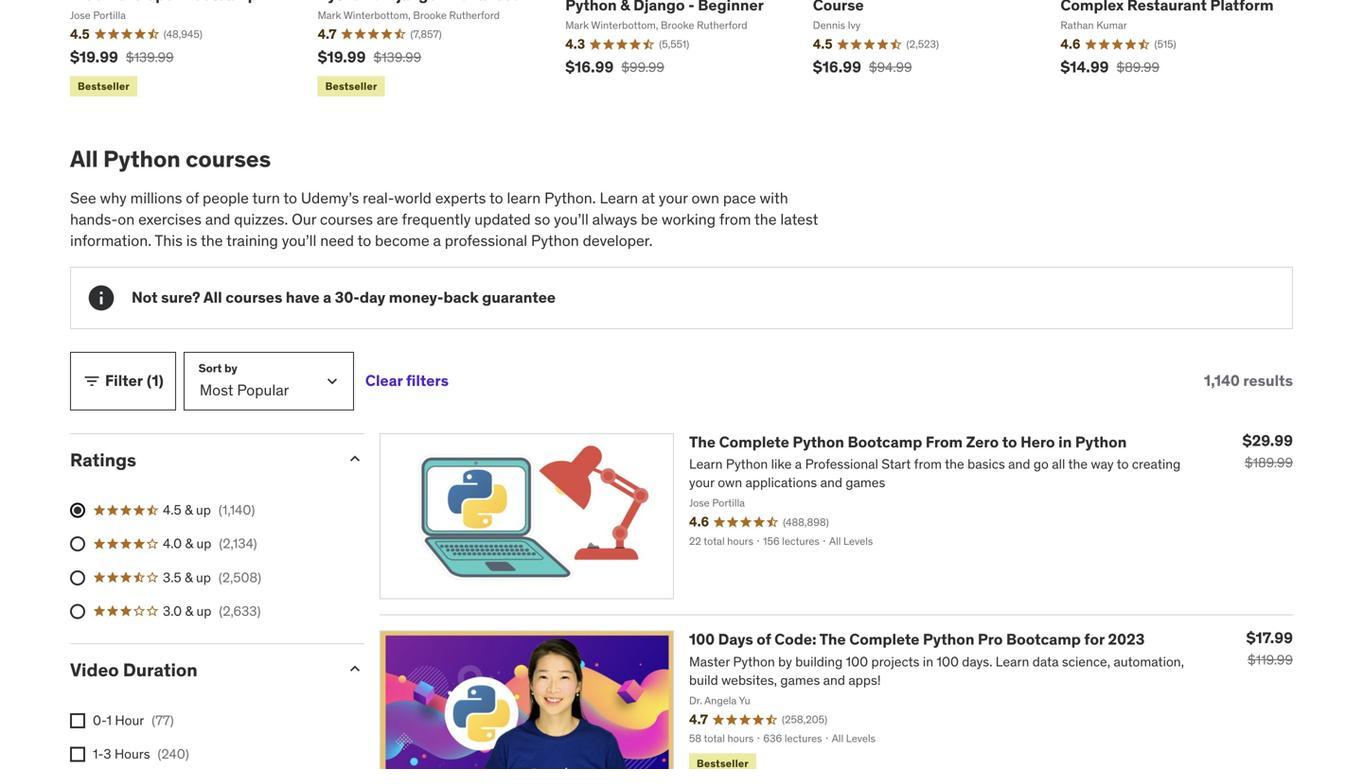 Task type: describe. For each thing, give the bounding box(es) containing it.
4.5
[[163, 502, 181, 519]]

0 horizontal spatial bootcamp
[[848, 433, 923, 452]]

turn
[[252, 189, 280, 208]]

filters
[[406, 371, 449, 391]]

0 vertical spatial the
[[689, 433, 716, 452]]

our
[[292, 210, 316, 229]]

need
[[320, 231, 354, 250]]

zero
[[966, 433, 999, 452]]

2023
[[1108, 630, 1145, 650]]

$189.99
[[1245, 454, 1293, 471]]

filter
[[105, 371, 143, 391]]

1 horizontal spatial you'll
[[554, 210, 589, 229]]

own
[[692, 189, 720, 208]]

0-1 hour (77)
[[93, 712, 174, 729]]

why
[[100, 189, 127, 208]]

python.
[[545, 189, 596, 208]]

latest
[[781, 210, 818, 229]]

learn
[[600, 189, 638, 208]]

& for 4.0
[[185, 536, 193, 553]]

from
[[926, 433, 963, 452]]

& for 3.5
[[185, 569, 193, 586]]

the complete python bootcamp from zero to hero in python
[[689, 433, 1127, 452]]

a inside see why millions of people turn to udemy's real-world experts to learn python. learn at your own pace with hands-on exercises and quizzes. our courses are frequently updated so you'll always be working from the latest information. this is the training you'll need to become a professional python developer.
[[433, 231, 441, 250]]

training
[[226, 231, 278, 250]]

clear
[[365, 371, 403, 391]]

to up updated
[[490, 189, 503, 208]]

0 horizontal spatial all
[[70, 145, 98, 173]]

& for 3.0
[[185, 603, 193, 620]]

1 vertical spatial small image
[[346, 450, 365, 469]]

hands-
[[70, 210, 118, 229]]

100
[[689, 630, 715, 650]]

ratings
[[70, 449, 136, 471]]

guarantee
[[482, 288, 556, 307]]

day
[[360, 288, 386, 307]]

small image
[[346, 660, 365, 679]]

and
[[205, 210, 231, 229]]

(240)
[[158, 746, 189, 763]]

experts
[[435, 189, 486, 208]]

1 horizontal spatial complete
[[850, 630, 920, 650]]

ratings button
[[70, 449, 330, 471]]

world
[[394, 189, 432, 208]]

$17.99 $119.99
[[1247, 629, 1293, 669]]

code:
[[775, 630, 817, 650]]

1 horizontal spatial all
[[203, 288, 222, 307]]

is
[[186, 231, 197, 250]]

2 vertical spatial courses
[[226, 288, 282, 307]]

3.5
[[163, 569, 181, 586]]

hero
[[1021, 433, 1055, 452]]

not
[[132, 288, 158, 307]]

so
[[535, 210, 550, 229]]

video
[[70, 659, 119, 682]]

sure?
[[161, 288, 200, 307]]

learn
[[507, 189, 541, 208]]

$119.99
[[1248, 652, 1293, 669]]

100 days of code: the complete python pro bootcamp for 2023 link
[[689, 630, 1145, 650]]

0 horizontal spatial complete
[[719, 433, 790, 452]]

back
[[444, 288, 479, 307]]

people
[[203, 189, 249, 208]]

not sure? all courses have a 30-day money-back guarantee
[[132, 288, 556, 307]]

(77)
[[152, 712, 174, 729]]

on
[[118, 210, 135, 229]]

(2,508)
[[219, 569, 261, 586]]

for
[[1085, 630, 1105, 650]]

to right the need
[[358, 231, 371, 250]]

4.0 & up (2,134)
[[163, 536, 257, 553]]

up for 3.0 & up
[[197, 603, 212, 620]]

become
[[375, 231, 430, 250]]

at
[[642, 189, 655, 208]]

with
[[760, 189, 789, 208]]

professional
[[445, 231, 528, 250]]

real-
[[363, 189, 394, 208]]



Task type: locate. For each thing, give the bounding box(es) containing it.
to right zero
[[1002, 433, 1018, 452]]

(1,140)
[[219, 502, 255, 519]]

1 vertical spatial xsmall image
[[70, 747, 85, 763]]

& right 4.0
[[185, 536, 193, 553]]

up right 3.0
[[197, 603, 212, 620]]

(2,633)
[[219, 603, 261, 620]]

money-
[[389, 288, 444, 307]]

1,140
[[1204, 371, 1240, 391]]

in
[[1059, 433, 1072, 452]]

hours
[[115, 746, 150, 763]]

from
[[720, 210, 751, 229]]

1 up from the top
[[196, 502, 211, 519]]

0 vertical spatial the
[[755, 210, 777, 229]]

days
[[718, 630, 753, 650]]

courses
[[186, 145, 271, 173], [320, 210, 373, 229], [226, 288, 282, 307]]

bootcamp left from on the bottom of the page
[[848, 433, 923, 452]]

results
[[1244, 371, 1293, 391]]

of right days
[[757, 630, 771, 650]]

up for 4.5 & up
[[196, 502, 211, 519]]

are
[[377, 210, 398, 229]]

duration
[[123, 659, 198, 682]]

up right 3.5
[[196, 569, 211, 586]]

video duration button
[[70, 659, 330, 682]]

courses up people
[[186, 145, 271, 173]]

1 horizontal spatial the
[[755, 210, 777, 229]]

up for 4.0 & up
[[197, 536, 212, 553]]

0 horizontal spatial small image
[[82, 372, 101, 391]]

100 days of code: the complete python pro bootcamp for 2023
[[689, 630, 1145, 650]]

& for 4.5
[[185, 502, 193, 519]]

$29.99 $189.99
[[1243, 431, 1293, 471]]

of
[[186, 189, 199, 208], [757, 630, 771, 650]]

3
[[104, 746, 111, 763]]

millions
[[130, 189, 182, 208]]

1 horizontal spatial of
[[757, 630, 771, 650]]

&
[[185, 502, 193, 519], [185, 536, 193, 553], [185, 569, 193, 586], [185, 603, 193, 620]]

quizzes.
[[234, 210, 288, 229]]

1,140 results
[[1204, 371, 1293, 391]]

pro
[[978, 630, 1003, 650]]

be
[[641, 210, 658, 229]]

up right 4.5 at the left of the page
[[196, 502, 211, 519]]

the complete python bootcamp from zero to hero in python link
[[689, 433, 1127, 452]]

1 vertical spatial the
[[820, 630, 846, 650]]

working
[[662, 210, 716, 229]]

this
[[155, 231, 183, 250]]

xsmall image for 0-
[[70, 714, 85, 729]]

& right 4.5 at the left of the page
[[185, 502, 193, 519]]

1 horizontal spatial bootcamp
[[1007, 630, 1081, 650]]

bootcamp left for
[[1007, 630, 1081, 650]]

python
[[103, 145, 181, 173], [531, 231, 579, 250], [793, 433, 845, 452], [1076, 433, 1127, 452], [923, 630, 975, 650]]

up for 3.5 & up
[[196, 569, 211, 586]]

complete
[[719, 433, 790, 452], [850, 630, 920, 650]]

0 vertical spatial courses
[[186, 145, 271, 173]]

hour
[[115, 712, 144, 729]]

2 & from the top
[[185, 536, 193, 553]]

the
[[689, 433, 716, 452], [820, 630, 846, 650]]

4.0
[[163, 536, 182, 553]]

to right turn at the top
[[284, 189, 297, 208]]

1 & from the top
[[185, 502, 193, 519]]

clear filters button
[[365, 352, 449, 411]]

courses inside see why millions of people turn to udemy's real-world experts to learn python. learn at your own pace with hands-on exercises and quizzes. our courses are frequently updated so you'll always be working from the latest information. this is the training you'll need to become a professional python developer.
[[320, 210, 373, 229]]

small image
[[82, 372, 101, 391], [346, 450, 365, 469]]

the down with
[[755, 210, 777, 229]]

information.
[[70, 231, 152, 250]]

0-
[[93, 712, 107, 729]]

0 horizontal spatial a
[[323, 288, 332, 307]]

& right 3.5
[[185, 569, 193, 586]]

all right sure?
[[203, 288, 222, 307]]

1
[[107, 712, 112, 729]]

3 up from the top
[[196, 569, 211, 586]]

of inside see why millions of people turn to udemy's real-world experts to learn python. learn at your own pace with hands-on exercises and quizzes. our courses are frequently updated so you'll always be working from the latest information. this is the training you'll need to become a professional python developer.
[[186, 189, 199, 208]]

$29.99
[[1243, 431, 1293, 451]]

exercises
[[138, 210, 202, 229]]

0 vertical spatial xsmall image
[[70, 714, 85, 729]]

all python courses
[[70, 145, 271, 173]]

xsmall image left the 0-
[[70, 714, 85, 729]]

bootcamp
[[848, 433, 923, 452], [1007, 630, 1081, 650]]

2 xsmall image from the top
[[70, 747, 85, 763]]

4 up from the top
[[197, 603, 212, 620]]

0 horizontal spatial of
[[186, 189, 199, 208]]

1 vertical spatial bootcamp
[[1007, 630, 1081, 650]]

0 vertical spatial small image
[[82, 372, 101, 391]]

1 xsmall image from the top
[[70, 714, 85, 729]]

you'll down python. on the left of page
[[554, 210, 589, 229]]

your
[[659, 189, 688, 208]]

xsmall image for 1-
[[70, 747, 85, 763]]

1 horizontal spatial the
[[820, 630, 846, 650]]

3.0
[[163, 603, 182, 620]]

always
[[592, 210, 637, 229]]

4.5 & up (1,140)
[[163, 502, 255, 519]]

1 vertical spatial all
[[203, 288, 222, 307]]

0 vertical spatial a
[[433, 231, 441, 250]]

pace
[[723, 189, 756, 208]]

1-3 hours (240)
[[93, 746, 189, 763]]

video duration
[[70, 659, 198, 682]]

1-
[[93, 746, 104, 763]]

4 & from the top
[[185, 603, 193, 620]]

1 vertical spatial the
[[201, 231, 223, 250]]

have
[[286, 288, 320, 307]]

1 vertical spatial complete
[[850, 630, 920, 650]]

0 vertical spatial complete
[[719, 433, 790, 452]]

the right is on the top left
[[201, 231, 223, 250]]

a left 30-
[[323, 288, 332, 307]]

1 vertical spatial you'll
[[282, 231, 317, 250]]

0 vertical spatial all
[[70, 145, 98, 173]]

developer.
[[583, 231, 653, 250]]

xsmall image left 1-
[[70, 747, 85, 763]]

0 vertical spatial of
[[186, 189, 199, 208]]

up right 4.0
[[197, 536, 212, 553]]

0 horizontal spatial the
[[689, 433, 716, 452]]

of up exercises
[[186, 189, 199, 208]]

python inside see why millions of people turn to udemy's real-world experts to learn python. learn at your own pace with hands-on exercises and quizzes. our courses are frequently updated so you'll always be working from the latest information. this is the training you'll need to become a professional python developer.
[[531, 231, 579, 250]]

all up the "see" on the top left
[[70, 145, 98, 173]]

& right 3.0
[[185, 603, 193, 620]]

courses up the need
[[320, 210, 373, 229]]

updated
[[475, 210, 531, 229]]

3.0 & up (2,633)
[[163, 603, 261, 620]]

xsmall image
[[70, 714, 85, 729], [70, 747, 85, 763]]

(2,134)
[[219, 536, 257, 553]]

1 horizontal spatial a
[[433, 231, 441, 250]]

all
[[70, 145, 98, 173], [203, 288, 222, 307]]

0 vertical spatial you'll
[[554, 210, 589, 229]]

see why millions of people turn to udemy's real-world experts to learn python. learn at your own pace with hands-on exercises and quizzes. our courses are frequently updated so you'll always be working from the latest information. this is the training you'll need to become a professional python developer.
[[70, 189, 818, 250]]

see
[[70, 189, 96, 208]]

(1)
[[147, 371, 164, 391]]

2 up from the top
[[197, 536, 212, 553]]

1,140 results status
[[1204, 371, 1293, 391]]

1 horizontal spatial small image
[[346, 450, 365, 469]]

0 horizontal spatial the
[[201, 231, 223, 250]]

to
[[284, 189, 297, 208], [490, 189, 503, 208], [358, 231, 371, 250], [1002, 433, 1018, 452]]

filter (1)
[[105, 371, 164, 391]]

1 vertical spatial a
[[323, 288, 332, 307]]

$17.99
[[1247, 629, 1293, 648]]

a
[[433, 231, 441, 250], [323, 288, 332, 307]]

courses left 'have'
[[226, 288, 282, 307]]

clear filters
[[365, 371, 449, 391]]

1 vertical spatial of
[[757, 630, 771, 650]]

the
[[755, 210, 777, 229], [201, 231, 223, 250]]

3 & from the top
[[185, 569, 193, 586]]

you'll down the our
[[282, 231, 317, 250]]

a down frequently
[[433, 231, 441, 250]]

1 vertical spatial courses
[[320, 210, 373, 229]]

frequently
[[402, 210, 471, 229]]

0 vertical spatial bootcamp
[[848, 433, 923, 452]]

30-
[[335, 288, 360, 307]]

up
[[196, 502, 211, 519], [197, 536, 212, 553], [196, 569, 211, 586], [197, 603, 212, 620]]

0 horizontal spatial you'll
[[282, 231, 317, 250]]



Task type: vqa. For each thing, say whether or not it's contained in the screenshot.
3.0 & up up
yes



